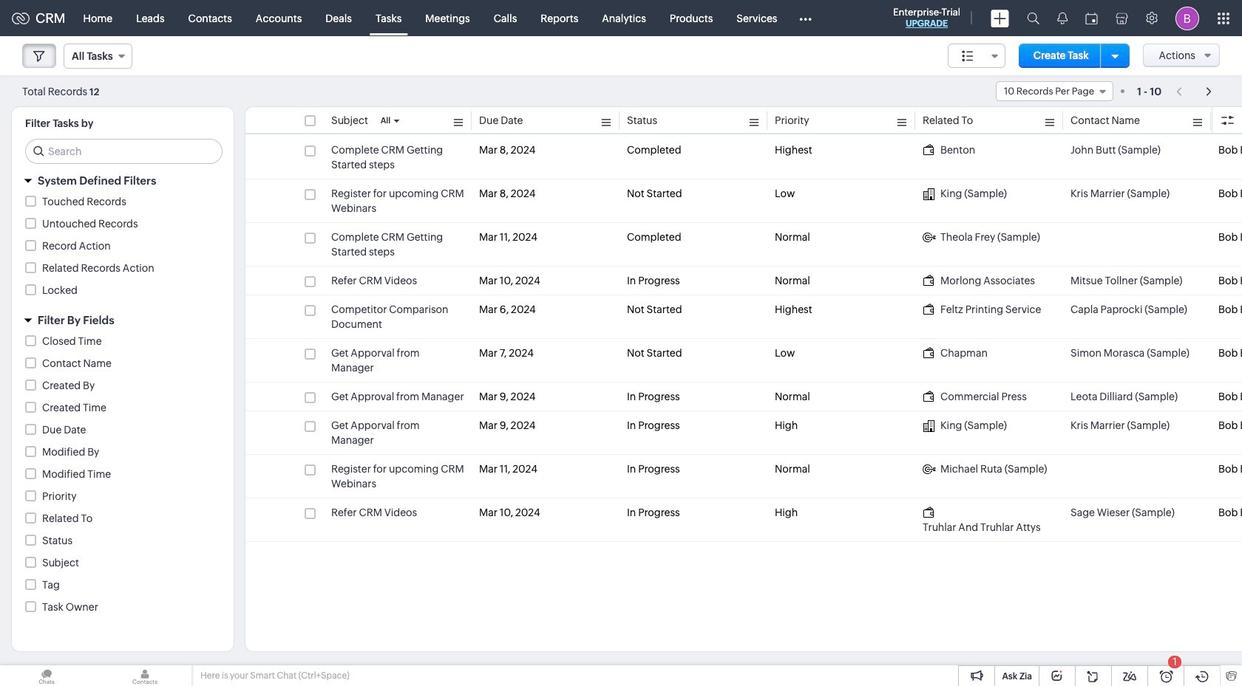 Task type: vqa. For each thing, say whether or not it's contained in the screenshot.
New associated with Purchase Orders
no



Task type: describe. For each thing, give the bounding box(es) containing it.
chats image
[[0, 666, 93, 687]]

logo image
[[12, 12, 30, 24]]

profile element
[[1167, 0, 1208, 36]]

contacts image
[[98, 666, 192, 687]]

search image
[[1027, 12, 1040, 24]]

calendar image
[[1085, 12, 1098, 24]]

profile image
[[1176, 6, 1199, 30]]

search element
[[1018, 0, 1049, 36]]



Task type: locate. For each thing, give the bounding box(es) containing it.
Search text field
[[26, 140, 222, 163]]

size image
[[962, 50, 974, 63]]

None field
[[64, 44, 132, 69], [948, 44, 1006, 68], [996, 81, 1114, 101], [64, 44, 132, 69], [996, 81, 1114, 101]]

create menu image
[[991, 9, 1009, 27]]

signals image
[[1057, 12, 1068, 24]]

row group
[[245, 136, 1242, 543]]

none field size
[[948, 44, 1006, 68]]

Other Modules field
[[789, 6, 821, 30]]

create menu element
[[982, 0, 1018, 36]]

signals element
[[1049, 0, 1077, 36]]



